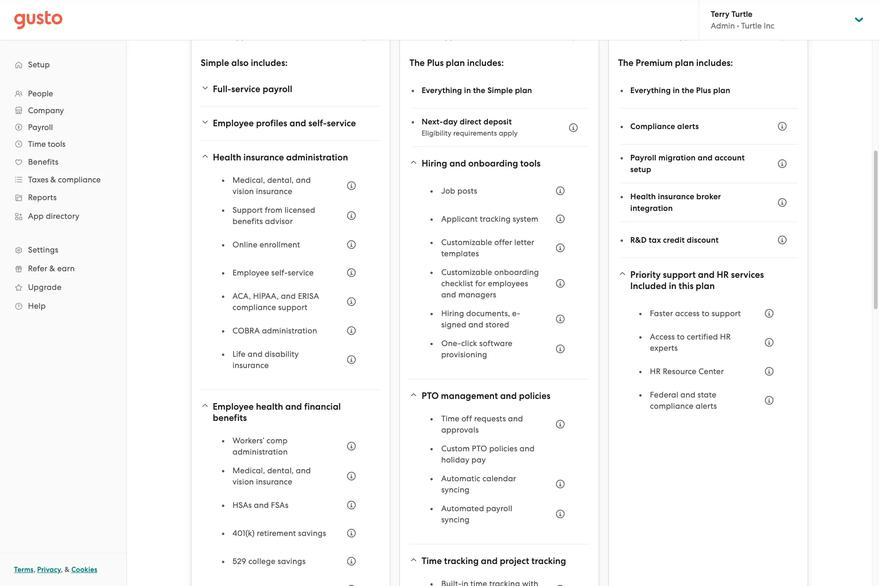 Task type: locate. For each thing, give the bounding box(es) containing it.
employee health and financial benefits button
[[201, 396, 381, 429]]

terms , privacy , & cookies
[[14, 566, 97, 574]]

in for premium
[[673, 85, 680, 95]]

1 vertical spatial vision
[[233, 477, 254, 487]]

0 horizontal spatial ,
[[34, 566, 35, 574]]

2 medical, dental, and vision insurance from the top
[[233, 466, 311, 487]]

insurance down life on the left bottom of page
[[233, 361, 269, 370]]

insurance up from
[[256, 187, 293, 196]]

policies inside dropdown button
[[519, 391, 551, 401]]

tracking
[[480, 214, 511, 224], [445, 556, 479, 566], [532, 556, 567, 566]]

payroll for payroll migration and account setup
[[631, 153, 657, 163]]

1 horizontal spatial tracking
[[480, 214, 511, 224]]

2 medical, from the top
[[233, 466, 265, 475]]

administration inside dropdown button
[[286, 152, 348, 163]]

&
[[50, 175, 56, 184], [49, 264, 55, 273], [65, 566, 70, 574]]

provisioning
[[442, 350, 488, 359]]

dental, down "comp"
[[267, 466, 294, 475]]

2 vision from the top
[[233, 477, 254, 487]]

payroll down company
[[28, 123, 53, 132]]

employee up aca,
[[233, 268, 269, 277]]

onboarding inside customizable onboarding checklist for employees and managers
[[495, 268, 539, 277]]

in left this
[[670, 281, 677, 291]]

settings
[[28, 245, 58, 254]]

0 vertical spatial payroll
[[28, 123, 53, 132]]

1 medical, dental, and vision insurance from the top
[[233, 175, 311, 196]]

2 vertical spatial administration
[[233, 447, 288, 457]]

2 vertical spatial time
[[422, 556, 442, 566]]

taxes
[[28, 175, 48, 184]]

1 vertical spatial onboarding
[[495, 268, 539, 277]]

includes: for the plus plan includes:
[[468, 58, 504, 68]]

benefits down 'support'
[[233, 217, 263, 226]]

1 horizontal spatial to
[[702, 309, 710, 318]]

2 the from the left
[[619, 58, 634, 68]]

insurance
[[244, 152, 284, 163], [256, 187, 293, 196], [659, 192, 695, 202], [233, 361, 269, 370], [256, 477, 293, 487]]

policies
[[519, 391, 551, 401], [490, 444, 518, 453]]

hr left services
[[717, 269, 730, 280]]

time inside time tools dropdown button
[[28, 139, 46, 149]]

support up simple also includes:
[[228, 31, 258, 41]]

0 vertical spatial vision
[[233, 187, 254, 196]]

payroll inside dropdown button
[[263, 84, 293, 94]]

support left +
[[672, 31, 702, 41]]

1 vision from the top
[[233, 187, 254, 196]]

vision
[[233, 187, 254, 196], [233, 477, 254, 487]]

tools inside dropdown button
[[48, 139, 66, 149]]

employee
[[213, 118, 254, 129], [233, 268, 269, 277], [213, 401, 254, 412]]

0 vertical spatial to
[[702, 309, 710, 318]]

syncing inside automatic calendar syncing
[[442, 485, 470, 494]]

state
[[698, 390, 717, 399]]

list for health insurance administration
[[222, 174, 362, 378]]

hiring for hiring and onboarding tools
[[422, 158, 448, 169]]

1 horizontal spatial tools
[[521, 158, 541, 169]]

employee inside dropdown button
[[213, 118, 254, 129]]

administration down 'employee profiles and self-service' dropdown button
[[286, 152, 348, 163]]

1 horizontal spatial full support
[[422, 31, 467, 41]]

2 vertical spatial compliance
[[651, 401, 694, 411]]

turtle up •
[[732, 9, 753, 19]]

hiring inside dropdown button
[[422, 158, 448, 169]]

earn
[[57, 264, 75, 273]]

health for health insurance administration
[[213, 152, 242, 163]]

full up the plus plan includes:
[[422, 31, 435, 41]]

in down the plus plan includes:
[[465, 85, 471, 95]]

0 vertical spatial payroll
[[263, 84, 293, 94]]

hiring down eligibility
[[422, 158, 448, 169]]

full support up the plus plan includes:
[[422, 31, 467, 41]]

this
[[679, 281, 694, 291]]

life and disability insurance
[[233, 349, 299, 370]]

0 vertical spatial benefits
[[233, 217, 263, 226]]

hr inside priority support and hr services included in this plan
[[717, 269, 730, 280]]

0 vertical spatial customizable
[[442, 238, 493, 247]]

1 vertical spatial hiring
[[442, 309, 465, 318]]

employee inside employee health and financial benefits
[[213, 401, 254, 412]]

0 vertical spatial hr
[[717, 269, 730, 280]]

list for employee health and financial benefits
[[222, 435, 362, 586]]

0 horizontal spatial tools
[[48, 139, 66, 149]]

1 horizontal spatial includes:
[[468, 58, 504, 68]]

medical, up 'support'
[[233, 175, 265, 185]]

list for hiring and onboarding tools
[[431, 181, 571, 368]]

2 the from the left
[[682, 85, 695, 95]]

1 vertical spatial employee
[[233, 268, 269, 277]]

savings right retirement
[[298, 529, 326, 538]]

0 horizontal spatial full
[[213, 31, 226, 41]]

1 vertical spatial to
[[678, 332, 685, 341]]

1 vertical spatial simple
[[488, 85, 513, 95]]

1 horizontal spatial pto
[[472, 444, 488, 453]]

comp
[[267, 436, 288, 445]]

2 horizontal spatial includes:
[[697, 58, 734, 68]]

0 vertical spatial administration
[[286, 152, 348, 163]]

and inside life and disability insurance
[[248, 349, 263, 359]]

administration
[[286, 152, 348, 163], [262, 326, 317, 335], [233, 447, 288, 457]]

0 horizontal spatial includes:
[[251, 58, 288, 68]]

turtle right •
[[742, 21, 763, 30]]

1 vertical spatial tools
[[521, 158, 541, 169]]

2 syncing from the top
[[442, 515, 470, 524]]

0 vertical spatial turtle
[[732, 9, 753, 19]]

2 customizable from the top
[[442, 268, 493, 277]]

1 horizontal spatial service
[[288, 268, 314, 277]]

everything for plus
[[422, 85, 463, 95]]

529
[[233, 557, 247, 566]]

syncing down automatic
[[442, 485, 470, 494]]

and
[[290, 118, 307, 129], [698, 153, 713, 163], [450, 158, 467, 169], [296, 175, 311, 185], [699, 269, 715, 280], [442, 290, 457, 299], [281, 291, 296, 301], [469, 320, 484, 329], [248, 349, 263, 359], [681, 390, 696, 399], [501, 391, 517, 401], [286, 401, 302, 412], [509, 414, 524, 423], [520, 444, 535, 453], [296, 466, 311, 475], [254, 501, 269, 510], [481, 556, 498, 566]]

in inside priority support and hr services included in this plan
[[670, 281, 677, 291]]

hsas
[[233, 501, 252, 510]]

0 horizontal spatial the
[[410, 58, 425, 68]]

customizable for templates
[[442, 238, 493, 247]]

setup
[[28, 60, 50, 69]]

payroll up profiles
[[263, 84, 293, 94]]

1 horizontal spatial health
[[631, 192, 657, 202]]

savings right college
[[278, 557, 306, 566]]

reports
[[28, 193, 57, 202]]

and inside hiring and onboarding tools dropdown button
[[450, 158, 467, 169]]

1 vertical spatial payroll
[[631, 153, 657, 163]]

management
[[441, 391, 498, 401]]

time tracking and project tracking
[[422, 556, 567, 566]]

0 vertical spatial syncing
[[442, 485, 470, 494]]

0 horizontal spatial self-
[[272, 268, 288, 277]]

syncing inside "automated payroll syncing"
[[442, 515, 470, 524]]

2 , from the left
[[61, 566, 63, 574]]

0 vertical spatial time
[[28, 139, 46, 149]]

tax
[[649, 235, 662, 245]]

compliance
[[58, 175, 101, 184], [233, 303, 276, 312], [651, 401, 694, 411]]

1 vertical spatial time
[[442, 414, 460, 423]]

1 vertical spatial syncing
[[442, 515, 470, 524]]

full support up also
[[213, 31, 258, 41]]

refer & earn link
[[9, 260, 117, 277]]

signed
[[442, 320, 467, 329]]

employee left health
[[213, 401, 254, 412]]

support up this
[[664, 269, 696, 280]]

insurance up fsas
[[256, 477, 293, 487]]

0 vertical spatial policies
[[519, 391, 551, 401]]

time for time tools
[[28, 139, 46, 149]]

1 vertical spatial &
[[49, 264, 55, 273]]

holiday
[[442, 455, 470, 465]]

admin
[[712, 21, 736, 30]]

list containing job posts
[[431, 181, 571, 368]]

1 the from the left
[[473, 85, 486, 95]]

0 horizontal spatial payroll
[[28, 123, 53, 132]]

support up certified
[[712, 309, 742, 318]]

center
[[699, 367, 724, 376]]

college
[[249, 557, 276, 566]]

checklist
[[442, 279, 474, 288]]

health for health insurance broker integration
[[631, 192, 657, 202]]

dedicated
[[631, 31, 670, 41]]

the for the plus plan includes:
[[410, 58, 425, 68]]

2 full from the left
[[422, 31, 435, 41]]

1 horizontal spatial compliance
[[233, 303, 276, 312]]

2 vertical spatial employee
[[213, 401, 254, 412]]

and inside customizable onboarding checklist for employees and managers
[[442, 290, 457, 299]]

payroll down the calendar at the right of the page
[[487, 504, 513, 513]]

1 vertical spatial alerts
[[696, 401, 718, 411]]

syncing for automated payroll syncing
[[442, 515, 470, 524]]

home image
[[14, 11, 63, 29]]

0 vertical spatial self-
[[309, 118, 327, 129]]

2 everything from the left
[[631, 85, 671, 95]]

list for pto management and policies
[[431, 413, 571, 533]]

payroll for payroll
[[28, 123, 53, 132]]

0 vertical spatial pto
[[422, 391, 439, 401]]

everything down the plus plan includes:
[[422, 85, 463, 95]]

& inside dropdown button
[[50, 175, 56, 184]]

pto left management
[[422, 391, 439, 401]]

compliance up reports link
[[58, 175, 101, 184]]

hiring up signed
[[442, 309, 465, 318]]

employee down full-
[[213, 118, 254, 129]]

project
[[500, 556, 530, 566]]

onboarding up employees
[[495, 268, 539, 277]]

access
[[676, 309, 700, 318]]

support down erisa
[[278, 303, 308, 312]]

customizable inside customizable onboarding checklist for employees and managers
[[442, 268, 493, 277]]

2 includes: from the left
[[468, 58, 504, 68]]

help link
[[9, 298, 117, 314]]

savings for 401(k) retirement savings
[[298, 529, 326, 538]]

payroll up setup on the right top of page
[[631, 153, 657, 163]]

pay
[[472, 455, 486, 465]]

list containing people
[[0, 85, 126, 315]]

tracking inside list
[[480, 214, 511, 224]]

day
[[444, 117, 458, 127]]

0 horizontal spatial health
[[213, 152, 242, 163]]

access
[[651, 332, 676, 341]]

syncing for automatic calendar syncing
[[442, 485, 470, 494]]

0 vertical spatial medical, dental, and vision insurance
[[233, 175, 311, 196]]

time inside time off requests and approvals
[[442, 414, 460, 423]]

retirement
[[257, 529, 296, 538]]

1 vertical spatial compliance
[[233, 303, 276, 312]]

to inside the access to certified hr experts
[[678, 332, 685, 341]]

system
[[513, 214, 539, 224]]

alerts
[[678, 121, 700, 131], [696, 401, 718, 411]]

1 , from the left
[[34, 566, 35, 574]]

certified
[[687, 332, 719, 341]]

benefits inside support from licensed benefits advisor
[[233, 217, 263, 226]]

& left earn
[[49, 264, 55, 273]]

, left cookies
[[61, 566, 63, 574]]

onboarding down apply
[[469, 158, 519, 169]]

advisor
[[265, 217, 293, 226]]

hiring inside hiring documents, e- signed and stored
[[442, 309, 465, 318]]

0 vertical spatial alerts
[[678, 121, 700, 131]]

and inside payroll migration and account setup
[[698, 153, 713, 163]]

pto
[[422, 391, 439, 401], [472, 444, 488, 453]]

medical, dental, and vision insurance
[[233, 175, 311, 196], [233, 466, 311, 487]]

payroll inside dropdown button
[[28, 123, 53, 132]]

1 vertical spatial savings
[[278, 557, 306, 566]]

simple up deposit on the top of the page
[[488, 85, 513, 95]]

medical, dental, and vision insurance up from
[[233, 175, 311, 196]]

plan inside priority support and hr services included in this plan
[[696, 281, 716, 291]]

administration down workers'
[[233, 447, 288, 457]]

services
[[732, 269, 765, 280]]

everything down premium
[[631, 85, 671, 95]]

1 vertical spatial medical, dental, and vision insurance
[[233, 466, 311, 487]]

3 includes: from the left
[[697, 58, 734, 68]]

1 the from the left
[[410, 58, 425, 68]]

pto management and policies
[[422, 391, 551, 401]]

0 vertical spatial savings
[[298, 529, 326, 538]]

onboarding inside dropdown button
[[469, 158, 519, 169]]

pto up pay
[[472, 444, 488, 453]]

list containing time off requests and approvals
[[431, 413, 571, 533]]

0 horizontal spatial compliance
[[58, 175, 101, 184]]

applicant
[[442, 214, 478, 224]]

medical, down the workers' comp administration
[[233, 466, 265, 475]]

customizable up checklist
[[442, 268, 493, 277]]

tools inside dropdown button
[[521, 158, 541, 169]]

employee profiles and self-service button
[[201, 112, 381, 135]]

1 vertical spatial health
[[631, 192, 657, 202]]

0 horizontal spatial full support
[[213, 31, 258, 41]]

hipaa,
[[253, 291, 279, 301]]

1 horizontal spatial full
[[422, 31, 435, 41]]

includes: right also
[[251, 58, 288, 68]]

privacy link
[[37, 566, 61, 574]]

health inside dropdown button
[[213, 152, 242, 163]]

self- down full-service payroll dropdown button
[[309, 118, 327, 129]]

syncing down automated
[[442, 515, 470, 524]]

0 horizontal spatial to
[[678, 332, 685, 341]]

hr left resource
[[651, 367, 661, 376]]

2 vertical spatial hr
[[651, 367, 661, 376]]

the
[[410, 58, 425, 68], [619, 58, 634, 68]]

custom
[[442, 444, 470, 453]]

1 customizable from the top
[[442, 238, 493, 247]]

customizable
[[442, 238, 493, 247], [442, 268, 493, 277]]

0 vertical spatial onboarding
[[469, 158, 519, 169]]

0 vertical spatial employee
[[213, 118, 254, 129]]

0 horizontal spatial tracking
[[445, 556, 479, 566]]

compliance down hipaa,
[[233, 303, 276, 312]]

0 horizontal spatial plus
[[427, 58, 444, 68]]

savings
[[298, 529, 326, 538], [278, 557, 306, 566]]

1 horizontal spatial the
[[619, 58, 634, 68]]

& left cookies
[[65, 566, 70, 574]]

full-service payroll
[[213, 84, 293, 94]]

alerts inside federal and state compliance alerts
[[696, 401, 718, 411]]

the down the premium plan includes:
[[682, 85, 695, 95]]

deposit
[[484, 117, 512, 127]]

1 syncing from the top
[[442, 485, 470, 494]]

0 horizontal spatial service
[[232, 84, 261, 94]]

self- up hipaa,
[[272, 268, 288, 277]]

customizable up templates
[[442, 238, 493, 247]]

0 vertical spatial dental,
[[267, 175, 294, 185]]

0 vertical spatial simple
[[201, 58, 229, 68]]

self- inside dropdown button
[[309, 118, 327, 129]]

health insurance broker integration
[[631, 192, 722, 213]]

1 everything from the left
[[422, 85, 463, 95]]

time for time off requests and approvals
[[442, 414, 460, 423]]

401(k) retirement savings
[[233, 529, 326, 538]]

& right taxes
[[50, 175, 56, 184]]

administration up disability
[[262, 326, 317, 335]]

the
[[473, 85, 486, 95], [682, 85, 695, 95]]

insurance up integration
[[659, 192, 695, 202]]

app
[[28, 211, 44, 221]]

includes: down 'csm'
[[697, 58, 734, 68]]

vision up 'support'
[[233, 187, 254, 196]]

1 horizontal spatial payroll
[[487, 504, 513, 513]]

0 horizontal spatial pto
[[422, 391, 439, 401]]

health inside health insurance broker integration
[[631, 192, 657, 202]]

2 horizontal spatial service
[[327, 118, 356, 129]]

stored
[[486, 320, 510, 329]]

list containing faster access to support
[[640, 303, 780, 419]]

medical, dental, and vision insurance up fsas
[[233, 466, 311, 487]]

taxes & compliance
[[28, 175, 101, 184]]

0 vertical spatial hiring
[[422, 158, 448, 169]]

0 horizontal spatial everything
[[422, 85, 463, 95]]

employees
[[488, 279, 529, 288]]

list
[[0, 85, 126, 315], [222, 174, 362, 378], [431, 181, 571, 368], [640, 303, 780, 419], [431, 413, 571, 533], [222, 435, 362, 586]]

1 vertical spatial medical,
[[233, 466, 265, 475]]

full up simple also includes:
[[213, 31, 226, 41]]

offer
[[495, 238, 513, 247]]

customizable inside the customizable offer letter templates
[[442, 238, 493, 247]]

pto inside dropdown button
[[422, 391, 439, 401]]

simple also includes:
[[201, 58, 288, 68]]

in down the premium plan includes:
[[673, 85, 680, 95]]

payroll inside payroll migration and account setup
[[631, 153, 657, 163]]

1 horizontal spatial plus
[[697, 85, 712, 95]]

, left privacy
[[34, 566, 35, 574]]

also
[[232, 58, 249, 68]]

payroll migration and account setup
[[631, 153, 745, 174]]

and inside priority support and hr services included in this plan
[[699, 269, 715, 280]]

1 horizontal spatial everything
[[631, 85, 671, 95]]

0 vertical spatial service
[[232, 84, 261, 94]]

dental, down the health insurance administration
[[267, 175, 294, 185]]

time inside time tracking and project tracking dropdown button
[[422, 556, 442, 566]]

settings link
[[9, 241, 117, 258]]

and inside employee health and financial benefits
[[286, 401, 302, 412]]

2 horizontal spatial compliance
[[651, 401, 694, 411]]

alerts up migration
[[678, 121, 700, 131]]

0 horizontal spatial policies
[[490, 444, 518, 453]]

vision up the hsas
[[233, 477, 254, 487]]

0 vertical spatial tools
[[48, 139, 66, 149]]

0 horizontal spatial payroll
[[263, 84, 293, 94]]

0 vertical spatial &
[[50, 175, 56, 184]]

fsas
[[271, 501, 289, 510]]

list containing workers' comp administration
[[222, 435, 362, 586]]

0 vertical spatial health
[[213, 152, 242, 163]]

benefits up workers'
[[213, 413, 247, 423]]

1 vertical spatial turtle
[[742, 21, 763, 30]]

alerts down state
[[696, 401, 718, 411]]

includes: up everything in the simple plan
[[468, 58, 504, 68]]

1 vertical spatial dental,
[[267, 466, 294, 475]]

insurance down profiles
[[244, 152, 284, 163]]

everything in the simple plan
[[422, 85, 533, 95]]

direct
[[460, 117, 482, 127]]

list containing medical, dental, and vision insurance
[[222, 174, 362, 378]]

gusto navigation element
[[0, 40, 126, 330]]

the for premium
[[682, 85, 695, 95]]

hr inside the access to certified hr experts
[[721, 332, 732, 341]]

cobra administration
[[233, 326, 317, 335]]

the up direct
[[473, 85, 486, 95]]

0 vertical spatial plus
[[427, 58, 444, 68]]

1 vertical spatial pto
[[472, 444, 488, 453]]

1 vertical spatial hr
[[721, 332, 732, 341]]

insurance inside life and disability insurance
[[233, 361, 269, 370]]

0 horizontal spatial the
[[473, 85, 486, 95]]

1 medical, from the top
[[233, 175, 265, 185]]

employee for employee profiles and self-service
[[213, 118, 254, 129]]

policies inside custom pto policies and holiday pay
[[490, 444, 518, 453]]

0 vertical spatial medical,
[[233, 175, 265, 185]]

0 vertical spatial compliance
[[58, 175, 101, 184]]

includes: for the premium plan includes:
[[697, 58, 734, 68]]

simple left also
[[201, 58, 229, 68]]

1 vertical spatial self-
[[272, 268, 288, 277]]

1 vertical spatial policies
[[490, 444, 518, 453]]

compliance down federal
[[651, 401, 694, 411]]

hr right certified
[[721, 332, 732, 341]]

+
[[704, 31, 709, 41]]

1 horizontal spatial policies
[[519, 391, 551, 401]]

1 horizontal spatial self-
[[309, 118, 327, 129]]



Task type: describe. For each thing, give the bounding box(es) containing it.
online
[[233, 240, 258, 249]]

faster access to support
[[651, 309, 742, 318]]

people
[[28, 89, 53, 98]]

and inside federal and state compliance alerts
[[681, 390, 696, 399]]

next-day direct deposit eligibility requirements apply
[[422, 117, 518, 138]]

hiring for hiring documents, e- signed and stored
[[442, 309, 465, 318]]

templates
[[442, 249, 480, 258]]

1 vertical spatial plus
[[697, 85, 712, 95]]

included
[[631, 281, 667, 291]]

everything for premium
[[631, 85, 671, 95]]

automatic
[[442, 474, 481, 483]]

cobra
[[233, 326, 260, 335]]

employee for employee self-service
[[233, 268, 269, 277]]

529 college savings
[[233, 557, 306, 566]]

hiring and onboarding tools
[[422, 158, 541, 169]]

one-click software provisioning
[[442, 339, 513, 359]]

app directory link
[[9, 208, 117, 225]]

support up the plus plan includes:
[[437, 31, 467, 41]]

customizable onboarding checklist for employees and managers
[[442, 268, 539, 299]]

aca,
[[233, 291, 251, 301]]

compliance inside federal and state compliance alerts
[[651, 401, 694, 411]]

letter
[[515, 238, 535, 247]]

inc
[[765, 21, 775, 30]]

time for time tracking and project tracking
[[422, 556, 442, 566]]

service inside list
[[288, 268, 314, 277]]

job
[[442, 186, 456, 196]]

and inside 'employee profiles and self-service' dropdown button
[[290, 118, 307, 129]]

time off requests and approvals
[[442, 414, 524, 435]]

•
[[738, 21, 740, 30]]

setup link
[[9, 56, 117, 73]]

premium
[[636, 58, 673, 68]]

0 horizontal spatial simple
[[201, 58, 229, 68]]

service inside 'employee profiles and self-service' dropdown button
[[327, 118, 356, 129]]

directory
[[46, 211, 80, 221]]

savings for 529 college savings
[[278, 557, 306, 566]]

federal
[[651, 390, 679, 399]]

terms
[[14, 566, 34, 574]]

r&d tax credit discount
[[631, 235, 719, 245]]

hiring and onboarding tools button
[[410, 152, 590, 175]]

time tracking and project tracking button
[[410, 550, 590, 573]]

customizable for for
[[442, 268, 493, 277]]

2 full support from the left
[[422, 31, 467, 41]]

employee for employee health and financial benefits
[[213, 401, 254, 412]]

insurance inside health insurance broker integration
[[659, 192, 695, 202]]

priority
[[631, 269, 661, 280]]

employee self-service
[[233, 268, 314, 277]]

disability
[[265, 349, 299, 359]]

support inside priority support and hr services included in this plan
[[664, 269, 696, 280]]

support inside the aca, hipaa, and erisa compliance support
[[278, 303, 308, 312]]

administration for health insurance administration
[[286, 152, 348, 163]]

experts
[[651, 343, 678, 353]]

service inside full-service payroll dropdown button
[[232, 84, 261, 94]]

administration for workers' comp administration
[[233, 447, 288, 457]]

in for plus
[[465, 85, 471, 95]]

benefits
[[28, 157, 59, 167]]

upgrade link
[[9, 279, 117, 296]]

and inside pto management and policies dropdown button
[[501, 391, 517, 401]]

support from licensed benefits advisor
[[233, 205, 316, 226]]

integration
[[631, 203, 673, 213]]

the for plus
[[473, 85, 486, 95]]

payroll inside "automated payroll syncing"
[[487, 504, 513, 513]]

account
[[715, 153, 745, 163]]

2 horizontal spatial tracking
[[532, 556, 567, 566]]

benefits inside employee health and financial benefits
[[213, 413, 247, 423]]

and inside custom pto policies and holiday pay
[[520, 444, 535, 453]]

& for earn
[[49, 264, 55, 273]]

and inside hiring documents, e- signed and stored
[[469, 320, 484, 329]]

& for compliance
[[50, 175, 56, 184]]

compliance inside dropdown button
[[58, 175, 101, 184]]

workers'
[[233, 436, 265, 445]]

401(k)
[[233, 529, 255, 538]]

calendar
[[483, 474, 517, 483]]

full-
[[213, 84, 232, 94]]

terry turtle admin • turtle inc
[[712, 9, 775, 30]]

life
[[233, 349, 246, 359]]

hr for certified
[[721, 332, 732, 341]]

customizable offer letter templates
[[442, 238, 535, 258]]

2 vertical spatial &
[[65, 566, 70, 574]]

the premium plan includes:
[[619, 58, 734, 68]]

tracking for applicant
[[480, 214, 511, 224]]

aca, hipaa, and erisa compliance support
[[233, 291, 319, 312]]

pto management and policies button
[[410, 385, 590, 407]]

terms link
[[14, 566, 34, 574]]

cookies button
[[71, 564, 97, 575]]

erisa
[[298, 291, 319, 301]]

enrollment
[[260, 240, 300, 249]]

cookies
[[71, 566, 97, 574]]

company button
[[9, 102, 117, 119]]

managers
[[459, 290, 497, 299]]

hr for and
[[717, 269, 730, 280]]

1 vertical spatial administration
[[262, 326, 317, 335]]

tracking for time
[[445, 556, 479, 566]]

priority support and hr services included in this plan
[[631, 269, 765, 291]]

refer
[[28, 264, 47, 273]]

federal and state compliance alerts
[[651, 390, 718, 411]]

terry
[[712, 9, 730, 19]]

credit
[[664, 235, 685, 245]]

pto inside custom pto policies and holiday pay
[[472, 444, 488, 453]]

discount
[[687, 235, 719, 245]]

1 includes: from the left
[[251, 58, 288, 68]]

and inside time off requests and approvals
[[509, 414, 524, 423]]

payroll button
[[9, 119, 117, 136]]

company
[[28, 106, 64, 115]]

employee health and financial benefits
[[213, 401, 341, 423]]

licensed
[[285, 205, 316, 215]]

click
[[462, 339, 478, 348]]

hsas and fsas
[[233, 501, 289, 510]]

1 dental, from the top
[[267, 175, 294, 185]]

2 dental, from the top
[[267, 466, 294, 475]]

health insurance administration button
[[201, 146, 381, 169]]

benefits link
[[9, 153, 117, 170]]

1 horizontal spatial simple
[[488, 85, 513, 95]]

and inside the aca, hipaa, and erisa compliance support
[[281, 291, 296, 301]]

automated payroll syncing
[[442, 504, 513, 524]]

insurance inside dropdown button
[[244, 152, 284, 163]]

for
[[476, 279, 486, 288]]

help
[[28, 301, 46, 311]]

and inside time tracking and project tracking dropdown button
[[481, 556, 498, 566]]

broker
[[697, 192, 722, 202]]

upgrade
[[28, 283, 62, 292]]

compliance inside the aca, hipaa, and erisa compliance support
[[233, 303, 276, 312]]

1 full support from the left
[[213, 31, 258, 41]]

the for the premium plan includes:
[[619, 58, 634, 68]]

off
[[462, 414, 472, 423]]

time tools
[[28, 139, 66, 149]]

health insurance administration
[[213, 152, 348, 163]]

employee profiles and self-service
[[213, 118, 356, 129]]

1 full from the left
[[213, 31, 226, 41]]

online enrollment
[[233, 240, 300, 249]]

approvals
[[442, 425, 479, 435]]



Task type: vqa. For each thing, say whether or not it's contained in the screenshot.
leftmost file
no



